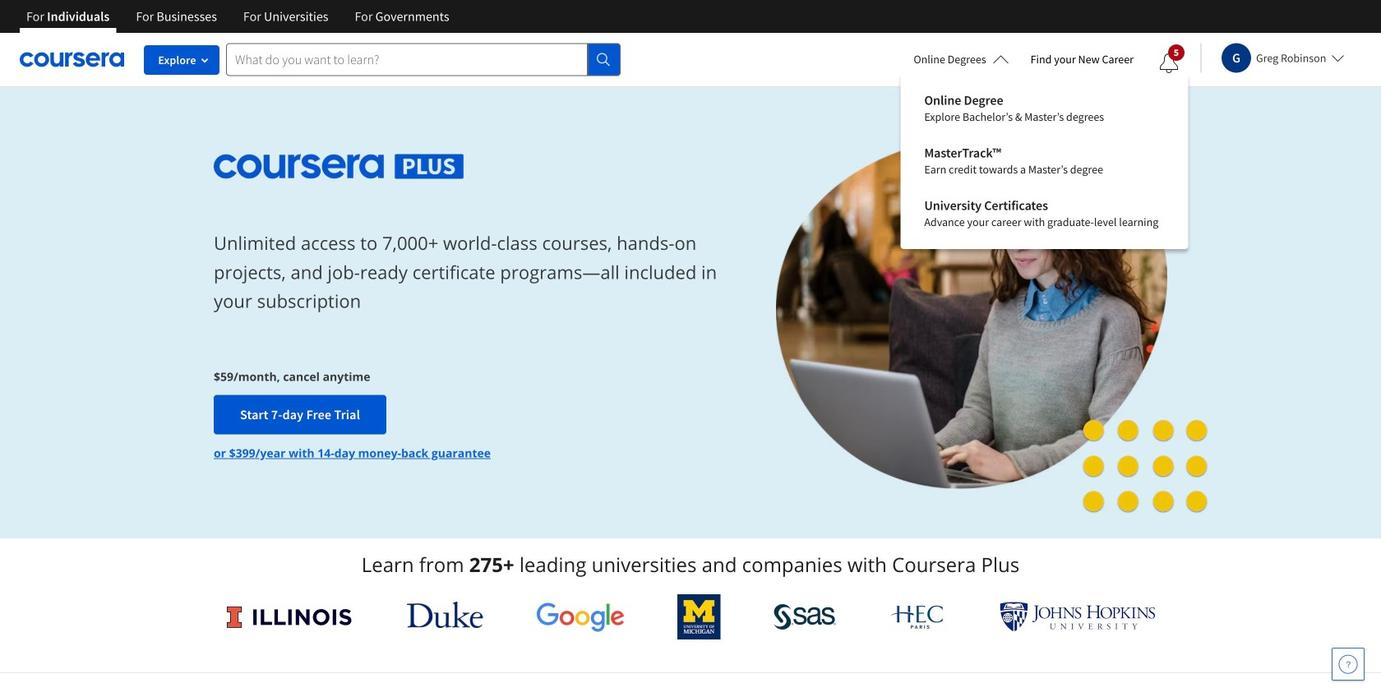 Task type: describe. For each thing, give the bounding box(es) containing it.
hec paris image
[[890, 600, 947, 634]]

banner navigation
[[13, 0, 463, 33]]

duke university image
[[407, 602, 483, 628]]

coursera plus image
[[214, 154, 464, 179]]



Task type: locate. For each thing, give the bounding box(es) containing it.
What do you want to learn? text field
[[226, 43, 588, 76]]

university of michigan image
[[678, 595, 721, 640]]

sas image
[[774, 604, 837, 630]]

university of illinois at urbana-champaign image
[[225, 604, 354, 630]]

menu
[[911, 82, 1178, 240]]

coursera image
[[20, 46, 124, 73]]

johns hopkins university image
[[1000, 602, 1156, 632]]

help center image
[[1339, 655, 1358, 674]]

None search field
[[226, 43, 621, 76]]

google image
[[536, 602, 625, 632]]



Task type: vqa. For each thing, say whether or not it's contained in the screenshot.
happens
no



